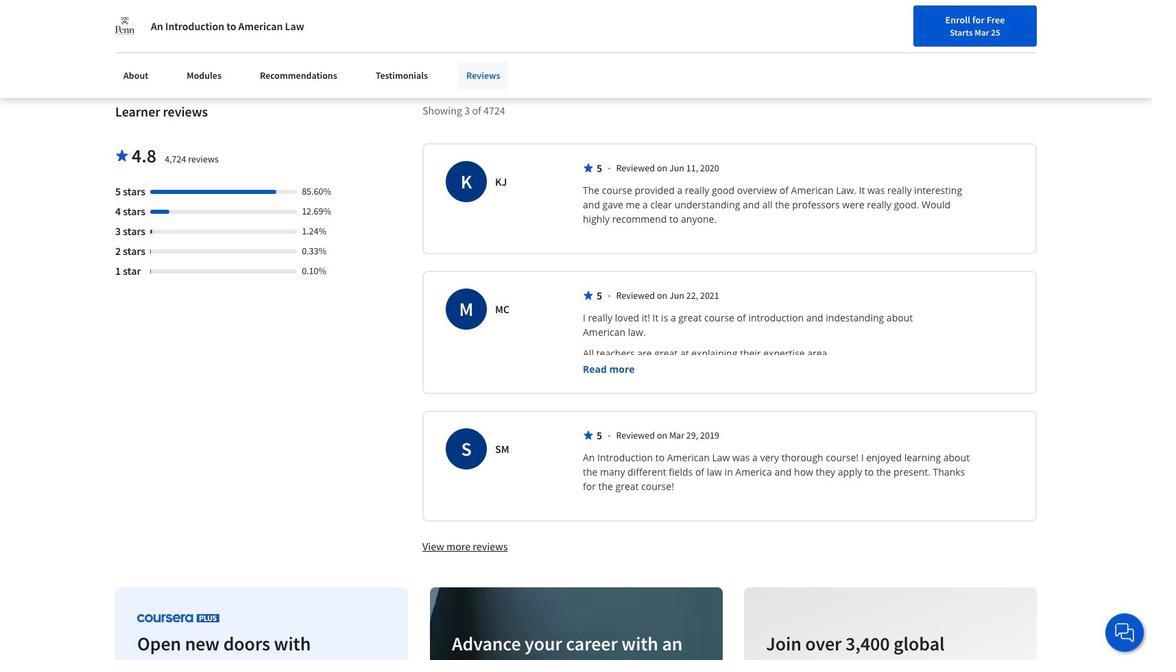 Task type: locate. For each thing, give the bounding box(es) containing it.
None search field
[[196, 9, 525, 36]]

coursera plus image
[[137, 614, 219, 622]]



Task type: describe. For each thing, give the bounding box(es) containing it.
university of pennsylvania image
[[115, 16, 134, 36]]



Task type: vqa. For each thing, say whether or not it's contained in the screenshot.
right Everly,
no



